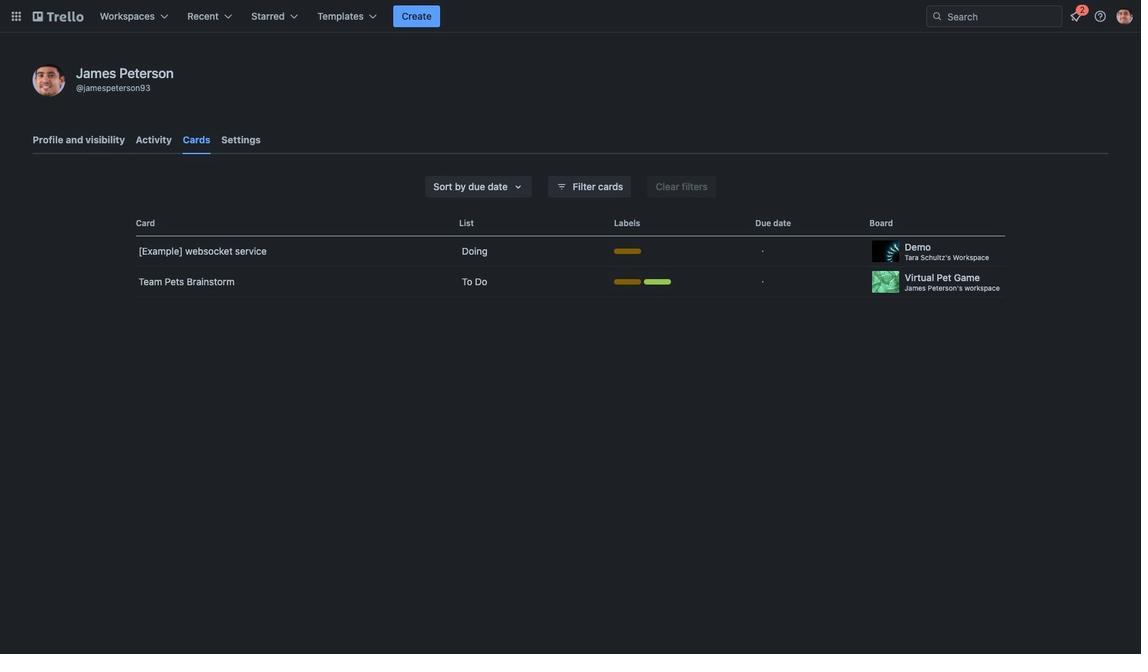 Task type: locate. For each thing, give the bounding box(es) containing it.
2 notifications image
[[1068, 8, 1085, 24]]

james peterson (jamespeterson93) image
[[1117, 8, 1134, 24]]

primary element
[[0, 0, 1142, 33]]

open information menu image
[[1094, 10, 1108, 23]]

color: yellow, title: "ready to merge" element
[[614, 249, 642, 254]]

back to home image
[[33, 5, 84, 27]]



Task type: describe. For each thing, give the bounding box(es) containing it.
Search field
[[943, 7, 1062, 26]]

color: bold lime, title: "team task" element
[[644, 279, 671, 285]]

james peterson (jamespeterson93) image
[[33, 64, 65, 97]]

color: yellow, title: none image
[[614, 279, 642, 285]]

search image
[[932, 11, 943, 22]]



Task type: vqa. For each thing, say whether or not it's contained in the screenshot.
search icon
yes



